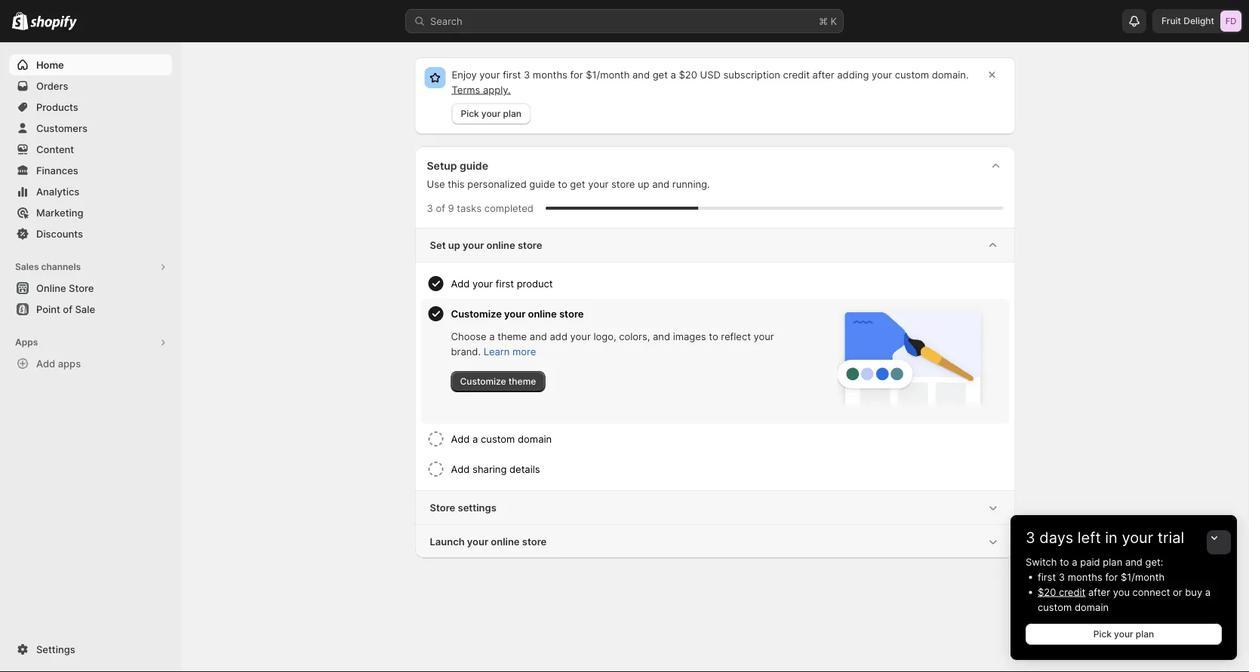Task type: describe. For each thing, give the bounding box(es) containing it.
analytics
[[36, 186, 79, 197]]

store settings button
[[415, 491, 1016, 525]]

add sharing details button
[[451, 454, 1004, 485]]

learn more
[[484, 346, 536, 357]]

$1/month inside the 3 days left in your trial element
[[1121, 572, 1165, 583]]

use
[[427, 178, 445, 190]]

apply.
[[483, 84, 511, 96]]

trial
[[1158, 529, 1185, 547]]

⌘ k
[[819, 15, 837, 27]]

$1/month inside enjoy your first 3 months for $1/month and get a $20 usd subscription credit after adding your custom domain. terms apply.
[[586, 69, 630, 80]]

add your first product button
[[451, 269, 1004, 299]]

customize your online store
[[451, 308, 584, 320]]

adding
[[837, 69, 869, 80]]

enjoy
[[452, 69, 477, 80]]

0 horizontal spatial guide
[[460, 160, 488, 173]]

left
[[1078, 529, 1101, 547]]

a inside enjoy your first 3 months for $1/month and get a $20 usd subscription credit after adding your custom domain. terms apply.
[[671, 69, 676, 80]]

content
[[36, 143, 74, 155]]

$20 credit
[[1038, 587, 1086, 598]]

tasks
[[457, 202, 482, 214]]

custom inside 'dropdown button'
[[481, 433, 515, 445]]

search
[[430, 15, 463, 27]]

of for sale
[[63, 303, 72, 315]]

9
[[448, 202, 454, 214]]

discounts
[[36, 228, 83, 240]]

usd
[[700, 69, 721, 80]]

after you connect or buy a custom domain
[[1038, 587, 1211, 613]]

customize for customize theme
[[460, 376, 506, 387]]

finances link
[[9, 160, 172, 181]]

switch
[[1026, 556, 1057, 568]]

online store link
[[9, 278, 172, 299]]

online for launch your online store
[[491, 536, 520, 548]]

home link
[[9, 54, 172, 75]]

3 of 9 tasks completed
[[427, 202, 534, 214]]

images
[[673, 331, 706, 342]]

first inside the 3 days left in your trial element
[[1038, 572, 1056, 583]]

months inside enjoy your first 3 months for $1/month and get a $20 usd subscription credit after adding your custom domain. terms apply.
[[533, 69, 568, 80]]

apps button
[[9, 332, 172, 353]]

customers link
[[9, 118, 172, 139]]

months inside the 3 days left in your trial element
[[1068, 572, 1103, 583]]

get inside enjoy your first 3 months for $1/month and get a $20 usd subscription credit after adding your custom domain. terms apply.
[[653, 69, 668, 80]]

use this personalized guide to get your store up and running.
[[427, 178, 710, 190]]

subscription
[[724, 69, 781, 80]]

store settings
[[430, 502, 497, 514]]

customize theme
[[460, 376, 536, 387]]

analytics link
[[9, 181, 172, 202]]

customize your online store button
[[451, 299, 810, 329]]

this
[[448, 178, 465, 190]]

pick for pick your plan link to the right
[[1094, 629, 1112, 640]]

buy
[[1186, 587, 1203, 598]]

to inside the 3 days left in your trial element
[[1060, 556, 1069, 568]]

online for customize your online store
[[528, 308, 557, 320]]

add a custom domain
[[451, 433, 552, 445]]

fruit delight
[[1162, 15, 1215, 26]]

add apps
[[36, 358, 81, 370]]

after inside after you connect or buy a custom domain
[[1089, 587, 1111, 598]]

terms apply. link
[[452, 84, 511, 96]]

add
[[550, 331, 568, 342]]

running.
[[673, 178, 710, 190]]

of for 9
[[436, 202, 445, 214]]

setup
[[427, 160, 457, 173]]

after inside enjoy your first 3 months for $1/month and get a $20 usd subscription credit after adding your custom domain. terms apply.
[[813, 69, 835, 80]]

customize your online store element
[[451, 329, 810, 393]]

add for add sharing details
[[451, 464, 470, 475]]

3 left the 9
[[427, 202, 433, 214]]

3 days left in your trial
[[1026, 529, 1185, 547]]

point
[[36, 303, 60, 315]]

launch your online store button
[[415, 525, 1016, 559]]

customize theme link
[[451, 371, 545, 393]]

sales
[[15, 262, 39, 273]]

reflect
[[721, 331, 751, 342]]

a left "paid"
[[1072, 556, 1078, 568]]

3 inside enjoy your first 3 months for $1/month and get a $20 usd subscription credit after adding your custom domain. terms apply.
[[524, 69, 530, 80]]

a inside 'dropdown button'
[[473, 433, 478, 445]]

settings
[[458, 502, 497, 514]]

3 inside dropdown button
[[1026, 529, 1036, 547]]

paid
[[1081, 556, 1100, 568]]

brand.
[[451, 346, 481, 357]]

$20 credit link
[[1038, 587, 1086, 598]]

choose
[[451, 331, 487, 342]]

online
[[36, 282, 66, 294]]

sales channels
[[15, 262, 81, 273]]

marketing
[[36, 207, 83, 219]]

customers
[[36, 122, 88, 134]]

personalized
[[468, 178, 527, 190]]

connect
[[1133, 587, 1171, 598]]

marketing link
[[9, 202, 172, 223]]

custom inside enjoy your first 3 months for $1/month and get a $20 usd subscription credit after adding your custom domain. terms apply.
[[895, 69, 929, 80]]

add for add your first product
[[451, 278, 470, 290]]

home
[[36, 59, 64, 71]]

get:
[[1146, 556, 1164, 568]]

logo,
[[594, 331, 616, 342]]

store inside 'dropdown button'
[[522, 536, 547, 548]]

a inside choose a theme and add your logo, colors, and images to reflect your brand.
[[489, 331, 495, 342]]

sharing
[[473, 464, 507, 475]]

settings
[[36, 644, 75, 656]]

3 days left in your trial button
[[1011, 516, 1237, 547]]

finances
[[36, 165, 78, 176]]

3 days left in your trial element
[[1011, 555, 1237, 661]]

learn more link
[[484, 346, 536, 357]]

discounts link
[[9, 223, 172, 245]]



Task type: vqa. For each thing, say whether or not it's contained in the screenshot.
Add related to Add apps
yes



Task type: locate. For each thing, give the bounding box(es) containing it.
sales channels button
[[9, 257, 172, 278]]

theme
[[498, 331, 527, 342], [509, 376, 536, 387]]

1 vertical spatial pick
[[1094, 629, 1112, 640]]

pick your plan link down apply.
[[452, 103, 531, 125]]

custom
[[895, 69, 929, 80], [481, 433, 515, 445], [1038, 602, 1072, 613]]

pick your plan link down after you connect or buy a custom domain
[[1026, 624, 1222, 646]]

credit down first 3 months for $1/month
[[1059, 587, 1086, 598]]

add sharing details
[[451, 464, 540, 475]]

set up your online store
[[430, 239, 542, 251]]

1 horizontal spatial for
[[1106, 572, 1118, 583]]

up left running.
[[638, 178, 650, 190]]

1 horizontal spatial to
[[709, 331, 719, 342]]

$20 inside enjoy your first 3 months for $1/month and get a $20 usd subscription credit after adding your custom domain. terms apply.
[[679, 69, 697, 80]]

$20 inside the 3 days left in your trial element
[[1038, 587, 1056, 598]]

1 vertical spatial pick your plan link
[[1026, 624, 1222, 646]]

0 horizontal spatial custom
[[481, 433, 515, 445]]

1 horizontal spatial months
[[1068, 572, 1103, 583]]

0 horizontal spatial pick your plan link
[[452, 103, 531, 125]]

0 horizontal spatial pick
[[461, 108, 479, 119]]

0 vertical spatial for
[[570, 69, 583, 80]]

1 vertical spatial customize
[[460, 376, 506, 387]]

0 horizontal spatial plan
[[503, 108, 522, 119]]

0 horizontal spatial pick your plan
[[461, 108, 522, 119]]

credit inside the 3 days left in your trial element
[[1059, 587, 1086, 598]]

more
[[513, 346, 536, 357]]

domain
[[518, 433, 552, 445], [1075, 602, 1109, 613]]

and right colors,
[[653, 331, 670, 342]]

0 vertical spatial up
[[638, 178, 650, 190]]

first inside "add your first product" dropdown button
[[496, 278, 514, 290]]

0 vertical spatial store
[[69, 282, 94, 294]]

store up launch
[[430, 502, 455, 514]]

a left "usd"
[[671, 69, 676, 80]]

1 horizontal spatial up
[[638, 178, 650, 190]]

1 horizontal spatial domain
[[1075, 602, 1109, 613]]

add right mark add a custom domain as done image
[[451, 433, 470, 445]]

0 horizontal spatial up
[[448, 239, 460, 251]]

set up your online store button
[[415, 229, 1016, 262]]

and left add
[[530, 331, 547, 342]]

products link
[[9, 97, 172, 118]]

0 vertical spatial $20
[[679, 69, 697, 80]]

online down settings
[[491, 536, 520, 548]]

domain.
[[932, 69, 969, 80]]

0 horizontal spatial for
[[570, 69, 583, 80]]

pick inside the 3 days left in your trial element
[[1094, 629, 1112, 640]]

apps
[[58, 358, 81, 370]]

2 horizontal spatial custom
[[1038, 602, 1072, 613]]

⌘
[[819, 15, 828, 27]]

3 left the days on the bottom
[[1026, 529, 1036, 547]]

settings link
[[9, 639, 172, 661]]

1 horizontal spatial $20
[[1038, 587, 1056, 598]]

completed
[[484, 202, 534, 214]]

to left 'reflect'
[[709, 331, 719, 342]]

add apps button
[[9, 353, 172, 374]]

a right "buy"
[[1206, 587, 1211, 598]]

add for add a custom domain
[[451, 433, 470, 445]]

for inside the 3 days left in your trial element
[[1106, 572, 1118, 583]]

guide up completed
[[530, 178, 555, 190]]

3
[[524, 69, 530, 80], [427, 202, 433, 214], [1026, 529, 1036, 547], [1059, 572, 1065, 583]]

first down switch
[[1038, 572, 1056, 583]]

online up add
[[528, 308, 557, 320]]

1 horizontal spatial get
[[653, 69, 668, 80]]

first
[[503, 69, 521, 80], [496, 278, 514, 290], [1038, 572, 1056, 583]]

3 right enjoy
[[524, 69, 530, 80]]

1 horizontal spatial $1/month
[[1121, 572, 1165, 583]]

online down completed
[[487, 239, 515, 251]]

1 horizontal spatial pick your plan
[[1094, 629, 1155, 640]]

0 horizontal spatial after
[[813, 69, 835, 80]]

3 up $20 credit link
[[1059, 572, 1065, 583]]

1 vertical spatial domain
[[1075, 602, 1109, 613]]

1 vertical spatial plan
[[1103, 556, 1123, 568]]

pick for the left pick your plan link
[[461, 108, 479, 119]]

store up add
[[559, 308, 584, 320]]

add inside "add your first product" dropdown button
[[451, 278, 470, 290]]

0 vertical spatial after
[[813, 69, 835, 80]]

1 vertical spatial first
[[496, 278, 514, 290]]

2 vertical spatial custom
[[1038, 602, 1072, 613]]

1 vertical spatial for
[[1106, 572, 1118, 583]]

colors,
[[619, 331, 650, 342]]

0 vertical spatial online
[[487, 239, 515, 251]]

terms
[[452, 84, 480, 96]]

enjoy your first 3 months for $1/month and get a $20 usd subscription credit after adding your custom domain. terms apply.
[[452, 69, 969, 96]]

1 vertical spatial custom
[[481, 433, 515, 445]]

point of sale link
[[9, 299, 172, 320]]

2 vertical spatial online
[[491, 536, 520, 548]]

1 vertical spatial get
[[570, 178, 585, 190]]

switch to a paid plan and get:
[[1026, 556, 1164, 568]]

domain down first 3 months for $1/month
[[1075, 602, 1109, 613]]

0 vertical spatial custom
[[895, 69, 929, 80]]

0 vertical spatial pick
[[461, 108, 479, 119]]

to right personalized
[[558, 178, 567, 190]]

add down set up your online store
[[451, 278, 470, 290]]

first inside enjoy your first 3 months for $1/month and get a $20 usd subscription credit after adding your custom domain. terms apply.
[[503, 69, 521, 80]]

1 horizontal spatial store
[[430, 502, 455, 514]]

pick down terms
[[461, 108, 479, 119]]

customize down learn
[[460, 376, 506, 387]]

shopify image
[[30, 15, 77, 31]]

2 horizontal spatial to
[[1060, 556, 1069, 568]]

domain up details
[[518, 433, 552, 445]]

add your first product
[[451, 278, 553, 290]]

delight
[[1184, 15, 1215, 26]]

0 horizontal spatial credit
[[783, 69, 810, 80]]

0 vertical spatial of
[[436, 202, 445, 214]]

0 horizontal spatial domain
[[518, 433, 552, 445]]

credit inside enjoy your first 3 months for $1/month and get a $20 usd subscription credit after adding your custom domain. terms apply.
[[783, 69, 810, 80]]

a up sharing
[[473, 433, 478, 445]]

point of sale
[[36, 303, 95, 315]]

$1/month
[[586, 69, 630, 80], [1121, 572, 1165, 583]]

of inside button
[[63, 303, 72, 315]]

customize for customize your online store
[[451, 308, 502, 320]]

add inside add a custom domain 'dropdown button'
[[451, 433, 470, 445]]

content link
[[9, 139, 172, 160]]

product
[[517, 278, 553, 290]]

theme up learn more
[[498, 331, 527, 342]]

0 horizontal spatial $20
[[679, 69, 697, 80]]

up
[[638, 178, 650, 190], [448, 239, 460, 251]]

k
[[831, 15, 837, 27]]

and inside enjoy your first 3 months for $1/month and get a $20 usd subscription credit after adding your custom domain. terms apply.
[[633, 69, 650, 80]]

your inside 'dropdown button'
[[467, 536, 489, 548]]

and left running.
[[652, 178, 670, 190]]

store down details
[[522, 536, 547, 548]]

0 horizontal spatial $1/month
[[586, 69, 630, 80]]

1 vertical spatial months
[[1068, 572, 1103, 583]]

pick down after you connect or buy a custom domain
[[1094, 629, 1112, 640]]

0 horizontal spatial to
[[558, 178, 567, 190]]

days
[[1040, 529, 1074, 547]]

pick your plan down apply.
[[461, 108, 522, 119]]

add for add apps
[[36, 358, 55, 370]]

pick your plan for the left pick your plan link
[[461, 108, 522, 119]]

0 vertical spatial get
[[653, 69, 668, 80]]

customize up choose
[[451, 308, 502, 320]]

sale
[[75, 303, 95, 315]]

0 vertical spatial theme
[[498, 331, 527, 342]]

a
[[671, 69, 676, 80], [489, 331, 495, 342], [473, 433, 478, 445], [1072, 556, 1078, 568], [1206, 587, 1211, 598]]

pick your plan down after you connect or buy a custom domain
[[1094, 629, 1155, 640]]

and left "usd"
[[633, 69, 650, 80]]

online inside 'dropdown button'
[[491, 536, 520, 548]]

plan for pick your plan link to the right
[[1136, 629, 1155, 640]]

first for 3
[[503, 69, 521, 80]]

to
[[558, 178, 567, 190], [709, 331, 719, 342], [1060, 556, 1069, 568]]

1 vertical spatial up
[[448, 239, 460, 251]]

pick your plan inside the 3 days left in your trial element
[[1094, 629, 1155, 640]]

1 vertical spatial credit
[[1059, 587, 1086, 598]]

plan down apply.
[[503, 108, 522, 119]]

fruit delight image
[[1221, 11, 1242, 32]]

0 vertical spatial guide
[[460, 160, 488, 173]]

first 3 months for $1/month
[[1038, 572, 1165, 583]]

shopify image
[[12, 12, 28, 30]]

channels
[[41, 262, 81, 273]]

add inside the add apps button
[[36, 358, 55, 370]]

1 horizontal spatial custom
[[895, 69, 929, 80]]

point of sale button
[[0, 299, 181, 320]]

0 vertical spatial pick your plan
[[461, 108, 522, 119]]

2 vertical spatial first
[[1038, 572, 1056, 583]]

set
[[430, 239, 446, 251]]

setup guide
[[427, 160, 488, 173]]

1 vertical spatial of
[[63, 303, 72, 315]]

plan up first 3 months for $1/month
[[1103, 556, 1123, 568]]

add right mark add sharing details as done "icon"
[[451, 464, 470, 475]]

1 horizontal spatial guide
[[530, 178, 555, 190]]

store inside dropdown button
[[430, 502, 455, 514]]

guide up this
[[460, 160, 488, 173]]

1 vertical spatial theme
[[509, 376, 536, 387]]

of
[[436, 202, 445, 214], [63, 303, 72, 315]]

0 vertical spatial domain
[[518, 433, 552, 445]]

after left adding
[[813, 69, 835, 80]]

plan for the left pick your plan link
[[503, 108, 522, 119]]

0 vertical spatial plan
[[503, 108, 522, 119]]

first for product
[[496, 278, 514, 290]]

0 vertical spatial pick your plan link
[[452, 103, 531, 125]]

for inside enjoy your first 3 months for $1/month and get a $20 usd subscription credit after adding your custom domain. terms apply.
[[570, 69, 583, 80]]

add inside add sharing details dropdown button
[[451, 464, 470, 475]]

of left the 9
[[436, 202, 445, 214]]

launch your online store
[[430, 536, 547, 548]]

1 horizontal spatial pick your plan link
[[1026, 624, 1222, 646]]

2 vertical spatial plan
[[1136, 629, 1155, 640]]

1 vertical spatial pick your plan
[[1094, 629, 1155, 640]]

1 horizontal spatial plan
[[1103, 556, 1123, 568]]

or
[[1173, 587, 1183, 598]]

choose a theme and add your logo, colors, and images to reflect your brand.
[[451, 331, 774, 357]]

$20 left "usd"
[[679, 69, 697, 80]]

0 vertical spatial credit
[[783, 69, 810, 80]]

online store button
[[0, 278, 181, 299]]

mark add a custom domain as done image
[[427, 430, 445, 448]]

orders
[[36, 80, 68, 92]]

custom down $20 credit link
[[1038, 602, 1072, 613]]

1 horizontal spatial of
[[436, 202, 445, 214]]

0 horizontal spatial of
[[63, 303, 72, 315]]

get
[[653, 69, 668, 80], [570, 178, 585, 190]]

1 vertical spatial store
[[430, 502, 455, 514]]

apps
[[15, 337, 38, 348]]

1 horizontal spatial credit
[[1059, 587, 1086, 598]]

up inside dropdown button
[[448, 239, 460, 251]]

a inside after you connect or buy a custom domain
[[1206, 587, 1211, 598]]

first up apply.
[[503, 69, 521, 80]]

credit right subscription at top
[[783, 69, 810, 80]]

pick your plan for pick your plan link to the right
[[1094, 629, 1155, 640]]

for
[[570, 69, 583, 80], [1106, 572, 1118, 583]]

up right set
[[448, 239, 460, 251]]

to right switch
[[1060, 556, 1069, 568]]

0 vertical spatial customize
[[451, 308, 502, 320]]

store left running.
[[611, 178, 635, 190]]

1 vertical spatial $20
[[1038, 587, 1056, 598]]

0 vertical spatial $1/month
[[586, 69, 630, 80]]

store
[[69, 282, 94, 294], [430, 502, 455, 514]]

to inside choose a theme and add your logo, colors, and images to reflect your brand.
[[709, 331, 719, 342]]

theme inside choose a theme and add your logo, colors, and images to reflect your brand.
[[498, 331, 527, 342]]

of left sale
[[63, 303, 72, 315]]

you
[[1113, 587, 1130, 598]]

in
[[1106, 529, 1118, 547]]

first left product
[[496, 278, 514, 290]]

store inside button
[[69, 282, 94, 294]]

custom left domain.
[[895, 69, 929, 80]]

0 vertical spatial to
[[558, 178, 567, 190]]

1 vertical spatial to
[[709, 331, 719, 342]]

0 horizontal spatial store
[[69, 282, 94, 294]]

pick your plan link
[[452, 103, 531, 125], [1026, 624, 1222, 646]]

domain inside 'dropdown button'
[[518, 433, 552, 445]]

1 vertical spatial guide
[[530, 178, 555, 190]]

add a custom domain button
[[451, 424, 1004, 454]]

pick your plan
[[461, 108, 522, 119], [1094, 629, 1155, 640]]

0 vertical spatial months
[[533, 69, 568, 80]]

0 horizontal spatial months
[[533, 69, 568, 80]]

store up product
[[518, 239, 542, 251]]

custom up add sharing details
[[481, 433, 515, 445]]

customize inside dropdown button
[[451, 308, 502, 320]]

store up sale
[[69, 282, 94, 294]]

products
[[36, 101, 78, 113]]

$20 down switch
[[1038, 587, 1056, 598]]

a up learn
[[489, 331, 495, 342]]

launch
[[430, 536, 465, 548]]

domain inside after you connect or buy a custom domain
[[1075, 602, 1109, 613]]

1 horizontal spatial after
[[1089, 587, 1111, 598]]

add left apps
[[36, 358, 55, 370]]

custom inside after you connect or buy a custom domain
[[1038, 602, 1072, 613]]

0 horizontal spatial get
[[570, 178, 585, 190]]

plan down after you connect or buy a custom domain
[[1136, 629, 1155, 640]]

your
[[480, 69, 500, 80], [872, 69, 892, 80], [482, 108, 501, 119], [588, 178, 609, 190], [463, 239, 484, 251], [473, 278, 493, 290], [504, 308, 526, 320], [570, 331, 591, 342], [754, 331, 774, 342], [1122, 529, 1154, 547], [467, 536, 489, 548], [1114, 629, 1134, 640]]

theme down "more" on the bottom left of page
[[509, 376, 536, 387]]

mark add sharing details as done image
[[427, 461, 445, 479]]

details
[[510, 464, 540, 475]]

1 horizontal spatial pick
[[1094, 629, 1112, 640]]

and left get:
[[1126, 556, 1143, 568]]

and inside the 3 days left in your trial element
[[1126, 556, 1143, 568]]

0 vertical spatial first
[[503, 69, 521, 80]]

1 vertical spatial online
[[528, 308, 557, 320]]

after down first 3 months for $1/month
[[1089, 587, 1111, 598]]

2 horizontal spatial plan
[[1136, 629, 1155, 640]]

1 vertical spatial after
[[1089, 587, 1111, 598]]

2 vertical spatial to
[[1060, 556, 1069, 568]]

orders link
[[9, 75, 172, 97]]

months
[[533, 69, 568, 80], [1068, 572, 1103, 583]]

1 vertical spatial $1/month
[[1121, 572, 1165, 583]]



